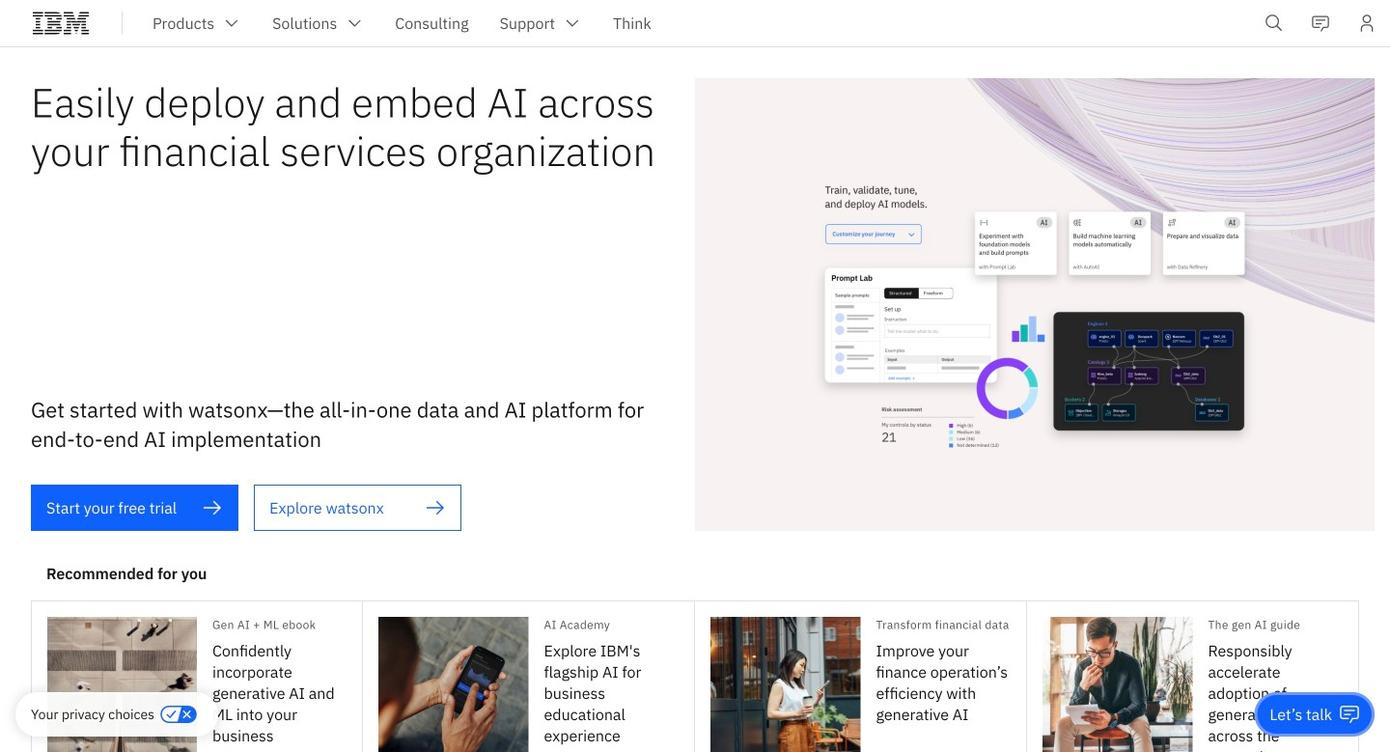 Task type: describe. For each thing, give the bounding box(es) containing it.
your privacy choices element
[[31, 704, 154, 725]]



Task type: locate. For each thing, give the bounding box(es) containing it.
let's talk element
[[1270, 704, 1333, 725]]



